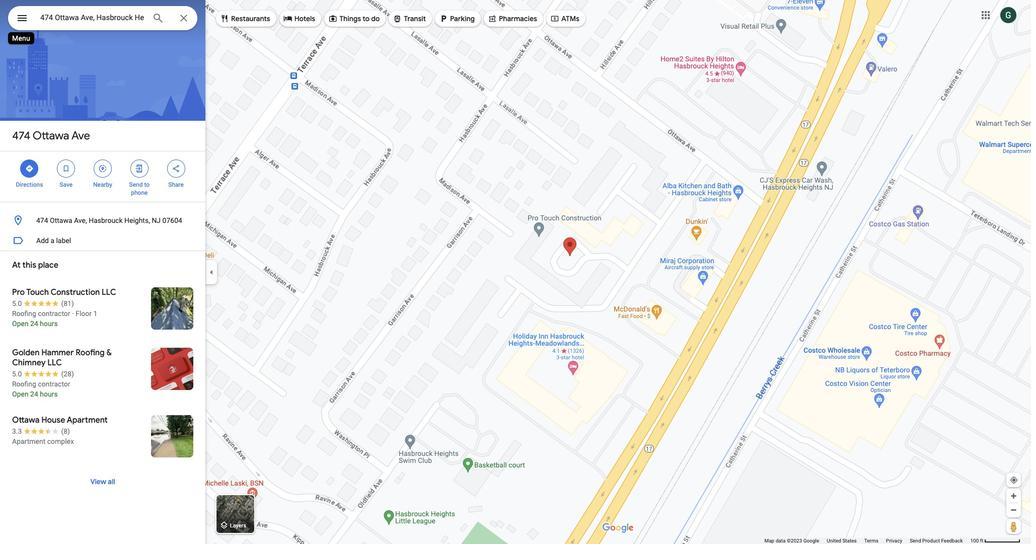 Task type: describe. For each thing, give the bounding box(es) containing it.
phone
[[131, 189, 148, 196]]

google account: greg robinson  
(robinsongreg175@gmail.com) image
[[1001, 7, 1017, 23]]

100 ft button
[[971, 538, 1021, 544]]

 things to do
[[328, 13, 380, 24]]

(28)
[[61, 370, 74, 378]]

apartment complex
[[12, 438, 74, 446]]

474 ottawa ave main content
[[0, 0, 206, 544]]

view
[[90, 477, 106, 487]]

1 horizontal spatial apartment
[[67, 416, 108, 426]]

roofing for hammer
[[12, 380, 36, 388]]

474 ottawa ave, hasbrouck heights, nj 07604
[[36, 217, 182, 225]]

5.0 for pro touch construction llc
[[12, 300, 22, 308]]

100
[[971, 538, 979, 544]]

100 ft
[[971, 538, 984, 544]]

ottawa house apartment
[[12, 416, 108, 426]]

hotels
[[294, 14, 315, 23]]

privacy button
[[886, 538, 903, 544]]

feedback
[[942, 538, 963, 544]]

transit
[[404, 14, 426, 23]]

none field inside 474 ottawa ave, hasbrouck heights, nj 07604 field
[[40, 12, 144, 24]]

5.0 stars 28 reviews image
[[12, 369, 74, 379]]

ave,
[[74, 217, 87, 225]]

complex
[[47, 438, 74, 446]]

view all
[[90, 477, 115, 487]]

hammer
[[41, 348, 74, 358]]

collapse side panel image
[[206, 267, 217, 278]]

footer inside google maps element
[[765, 538, 971, 544]]

24 inside roofing contractor open 24 hours
[[30, 390, 38, 398]]

layers
[[230, 523, 246, 530]]

nearby
[[93, 181, 112, 188]]

map data ©2023 google
[[765, 538, 820, 544]]

touch
[[26, 288, 49, 298]]

pro
[[12, 288, 25, 298]]

add a label button
[[0, 231, 206, 251]]


[[62, 163, 71, 174]]

show your location image
[[1010, 476, 1019, 485]]

pro touch construction llc
[[12, 288, 116, 298]]

©2023
[[787, 538, 803, 544]]

show street view coverage image
[[1007, 519, 1021, 534]]

terms
[[865, 538, 879, 544]]

(8)
[[61, 428, 70, 436]]

zoom in image
[[1010, 493, 1018, 500]]


[[488, 13, 497, 24]]

data
[[776, 538, 786, 544]]

&
[[107, 348, 112, 358]]

·
[[72, 310, 74, 318]]

0 vertical spatial llc
[[102, 288, 116, 298]]

send for send product feedback
[[910, 538, 922, 544]]

add a label
[[36, 237, 71, 245]]

share
[[168, 181, 184, 188]]

atms
[[562, 14, 580, 23]]

ottawa for ave
[[33, 129, 69, 143]]

directions
[[16, 181, 43, 188]]

view all button
[[80, 470, 125, 494]]

this
[[22, 260, 36, 270]]


[[550, 13, 560, 24]]

terms button
[[865, 538, 879, 544]]

roofing contractor open 24 hours
[[12, 380, 70, 398]]

contractor for touch
[[38, 310, 70, 318]]

open inside roofing contractor · floor 1 open 24 hours
[[12, 320, 29, 328]]

restaurants
[[231, 14, 270, 23]]

privacy
[[886, 538, 903, 544]]

 atms
[[550, 13, 580, 24]]

actions for 474 ottawa ave region
[[0, 152, 206, 202]]

474 ottawa ave, hasbrouck heights, nj 07604 button
[[0, 211, 206, 231]]

hours inside roofing contractor · floor 1 open 24 hours
[[40, 320, 58, 328]]


[[328, 13, 338, 24]]

3.3
[[12, 428, 22, 436]]

construction
[[51, 288, 100, 298]]

product
[[923, 538, 940, 544]]

2 vertical spatial ottawa
[[12, 416, 39, 426]]

zoom out image
[[1010, 507, 1018, 514]]

5.0 stars 81 reviews image
[[12, 299, 74, 309]]

24 inside roofing contractor · floor 1 open 24 hours
[[30, 320, 38, 328]]

474 ottawa ave
[[12, 129, 90, 143]]

all
[[108, 477, 115, 487]]

send product feedback button
[[910, 538, 963, 544]]



Task type: vqa. For each thing, say whether or not it's contained in the screenshot.
on
no



Task type: locate. For each thing, give the bounding box(es) containing it.
2 open from the top
[[12, 390, 29, 398]]

474
[[12, 129, 30, 143], [36, 217, 48, 225]]

send inside send product feedback button
[[910, 538, 922, 544]]


[[439, 13, 448, 24]]

1 open from the top
[[12, 320, 29, 328]]

 search field
[[8, 6, 197, 32]]

5.0 inside image
[[12, 370, 22, 378]]

hours down the 5.0 stars 28 reviews image
[[40, 390, 58, 398]]

google maps element
[[0, 0, 1032, 544]]

1 5.0 from the top
[[12, 300, 22, 308]]

1 vertical spatial 24
[[30, 390, 38, 398]]

united states button
[[827, 538, 857, 544]]

roofing left &
[[76, 348, 105, 358]]


[[25, 163, 34, 174]]

07604
[[162, 217, 182, 225]]

2 hours from the top
[[40, 390, 58, 398]]

0 vertical spatial send
[[129, 181, 143, 188]]

contractor
[[38, 310, 70, 318], [38, 380, 70, 388]]

 parking
[[439, 13, 475, 24]]

llc inside golden hammer roofing & chimney llc
[[47, 358, 62, 368]]

chimney
[[12, 358, 46, 368]]

roofing for touch
[[12, 310, 36, 318]]

apartment up (8)
[[67, 416, 108, 426]]

send left the "product"
[[910, 538, 922, 544]]

24
[[30, 320, 38, 328], [30, 390, 38, 398]]

2 vertical spatial roofing
[[12, 380, 36, 388]]


[[16, 11, 28, 25]]

5.0 for golden hammer roofing & chimney llc
[[12, 370, 22, 378]]


[[172, 163, 181, 174]]


[[135, 163, 144, 174]]

474 for 474 ottawa ave
[[12, 129, 30, 143]]

0 vertical spatial roofing
[[12, 310, 36, 318]]

things
[[340, 14, 361, 23]]

to
[[363, 14, 370, 23], [144, 181, 150, 188]]

0 vertical spatial open
[[12, 320, 29, 328]]

at
[[12, 260, 21, 270]]

at this place
[[12, 260, 58, 270]]

contractor down the 5.0 stars 28 reviews image
[[38, 380, 70, 388]]

united states
[[827, 538, 857, 544]]

roofing down 5.0 stars 81 reviews image
[[12, 310, 36, 318]]

1 24 from the top
[[30, 320, 38, 328]]

2 24 from the top
[[30, 390, 38, 398]]

contractor inside roofing contractor · floor 1 open 24 hours
[[38, 310, 70, 318]]

2 5.0 from the top
[[12, 370, 22, 378]]

llc
[[102, 288, 116, 298], [47, 358, 62, 368]]

0 vertical spatial to
[[363, 14, 370, 23]]

send
[[129, 181, 143, 188], [910, 538, 922, 544]]

0 vertical spatial ottawa
[[33, 129, 69, 143]]

 button
[[8, 6, 36, 32]]

474 Ottawa Ave, Hasbrouck Heights, NJ 07604 field
[[8, 6, 197, 30]]

474 up add
[[36, 217, 48, 225]]

1 vertical spatial apartment
[[12, 438, 45, 446]]

open inside roofing contractor open 24 hours
[[12, 390, 29, 398]]

0 vertical spatial hours
[[40, 320, 58, 328]]

1 vertical spatial 5.0
[[12, 370, 22, 378]]

add
[[36, 237, 49, 245]]

474 for 474 ottawa ave, hasbrouck heights, nj 07604
[[36, 217, 48, 225]]

footer containing map data ©2023 google
[[765, 538, 971, 544]]

ottawa for ave,
[[50, 217, 72, 225]]

parking
[[450, 14, 475, 23]]

to inside send to phone
[[144, 181, 150, 188]]

1 vertical spatial hours
[[40, 390, 58, 398]]

hours inside roofing contractor open 24 hours
[[40, 390, 58, 398]]

1 vertical spatial to
[[144, 181, 150, 188]]

0 vertical spatial apartment
[[67, 416, 108, 426]]

ft
[[981, 538, 984, 544]]

hasbrouck
[[89, 217, 123, 225]]

474 up 
[[12, 129, 30, 143]]

ottawa inside button
[[50, 217, 72, 225]]

united
[[827, 538, 842, 544]]

1 vertical spatial open
[[12, 390, 29, 398]]

2 contractor from the top
[[38, 380, 70, 388]]

to left do
[[363, 14, 370, 23]]

1 vertical spatial send
[[910, 538, 922, 544]]

 restaurants
[[220, 13, 270, 24]]

contractor inside roofing contractor open 24 hours
[[38, 380, 70, 388]]

0 horizontal spatial to
[[144, 181, 150, 188]]

map
[[765, 538, 775, 544]]

roofing inside roofing contractor open 24 hours
[[12, 380, 36, 388]]

hours down 5.0 stars 81 reviews image
[[40, 320, 58, 328]]

send for send to phone
[[129, 181, 143, 188]]

5.0 down pro
[[12, 300, 22, 308]]

(81)
[[61, 300, 74, 308]]

roofing inside golden hammer roofing & chimney llc
[[76, 348, 105, 358]]

0 vertical spatial 474
[[12, 129, 30, 143]]

pharmacies
[[499, 14, 537, 23]]

None field
[[40, 12, 144, 24]]

1 vertical spatial ottawa
[[50, 217, 72, 225]]

roofing
[[12, 310, 36, 318], [76, 348, 105, 358], [12, 380, 36, 388]]

label
[[56, 237, 71, 245]]

ottawa left ave,
[[50, 217, 72, 225]]

open
[[12, 320, 29, 328], [12, 390, 29, 398]]

0 horizontal spatial 474
[[12, 129, 30, 143]]

states
[[843, 538, 857, 544]]

1 horizontal spatial send
[[910, 538, 922, 544]]

apartment
[[67, 416, 108, 426], [12, 438, 45, 446]]

0 horizontal spatial llc
[[47, 358, 62, 368]]

contractor down 5.0 stars 81 reviews image
[[38, 310, 70, 318]]

golden hammer roofing & chimney llc
[[12, 348, 112, 368]]

open up golden
[[12, 320, 29, 328]]

1 horizontal spatial llc
[[102, 288, 116, 298]]

send to phone
[[129, 181, 150, 196]]

llc up the 5.0 stars 28 reviews image
[[47, 358, 62, 368]]

ottawa up 3.3 at the left of page
[[12, 416, 39, 426]]

a
[[51, 237, 54, 245]]

send product feedback
[[910, 538, 963, 544]]

1
[[93, 310, 97, 318]]

1 contractor from the top
[[38, 310, 70, 318]]

nj
[[152, 217, 161, 225]]

0 vertical spatial 5.0
[[12, 300, 22, 308]]

 transit
[[393, 13, 426, 24]]

google
[[804, 538, 820, 544]]

0 vertical spatial 24
[[30, 320, 38, 328]]

0 horizontal spatial send
[[129, 181, 143, 188]]

1 vertical spatial roofing
[[76, 348, 105, 358]]

roofing inside roofing contractor · floor 1 open 24 hours
[[12, 310, 36, 318]]

5.0 down chimney
[[12, 370, 22, 378]]

send up the phone
[[129, 181, 143, 188]]

24 down 5.0 stars 81 reviews image
[[30, 320, 38, 328]]

apartment down 3.3 at the left of page
[[12, 438, 45, 446]]

contractor for hammer
[[38, 380, 70, 388]]

ave
[[72, 129, 90, 143]]

5.0
[[12, 300, 22, 308], [12, 370, 22, 378]]

ottawa
[[33, 129, 69, 143], [50, 217, 72, 225], [12, 416, 39, 426]]

 pharmacies
[[488, 13, 537, 24]]

roofing down the 5.0 stars 28 reviews image
[[12, 380, 36, 388]]

footer
[[765, 538, 971, 544]]

1 vertical spatial contractor
[[38, 380, 70, 388]]

heights,
[[124, 217, 150, 225]]


[[98, 163, 107, 174]]

3.3 stars 8 reviews image
[[12, 427, 70, 437]]

24 down the 5.0 stars 28 reviews image
[[30, 390, 38, 398]]

1 hours from the top
[[40, 320, 58, 328]]

 hotels
[[283, 13, 315, 24]]

to inside  things to do
[[363, 14, 370, 23]]

save
[[60, 181, 73, 188]]

0 vertical spatial contractor
[[38, 310, 70, 318]]

house
[[41, 416, 65, 426]]

floor
[[76, 310, 92, 318]]

golden
[[12, 348, 40, 358]]

0 horizontal spatial apartment
[[12, 438, 45, 446]]


[[220, 13, 229, 24]]

do
[[371, 14, 380, 23]]

474 inside button
[[36, 217, 48, 225]]

llc right construction
[[102, 288, 116, 298]]

1 horizontal spatial 474
[[36, 217, 48, 225]]

1 vertical spatial llc
[[47, 358, 62, 368]]

5.0 inside 5.0 stars 81 reviews image
[[12, 300, 22, 308]]

ottawa left ave
[[33, 129, 69, 143]]

to up the phone
[[144, 181, 150, 188]]


[[283, 13, 292, 24]]

1 vertical spatial 474
[[36, 217, 48, 225]]

hours
[[40, 320, 58, 328], [40, 390, 58, 398]]

open down the 5.0 stars 28 reviews image
[[12, 390, 29, 398]]

send inside send to phone
[[129, 181, 143, 188]]

roofing contractor · floor 1 open 24 hours
[[12, 310, 97, 328]]

1 horizontal spatial to
[[363, 14, 370, 23]]


[[393, 13, 402, 24]]

place
[[38, 260, 58, 270]]



